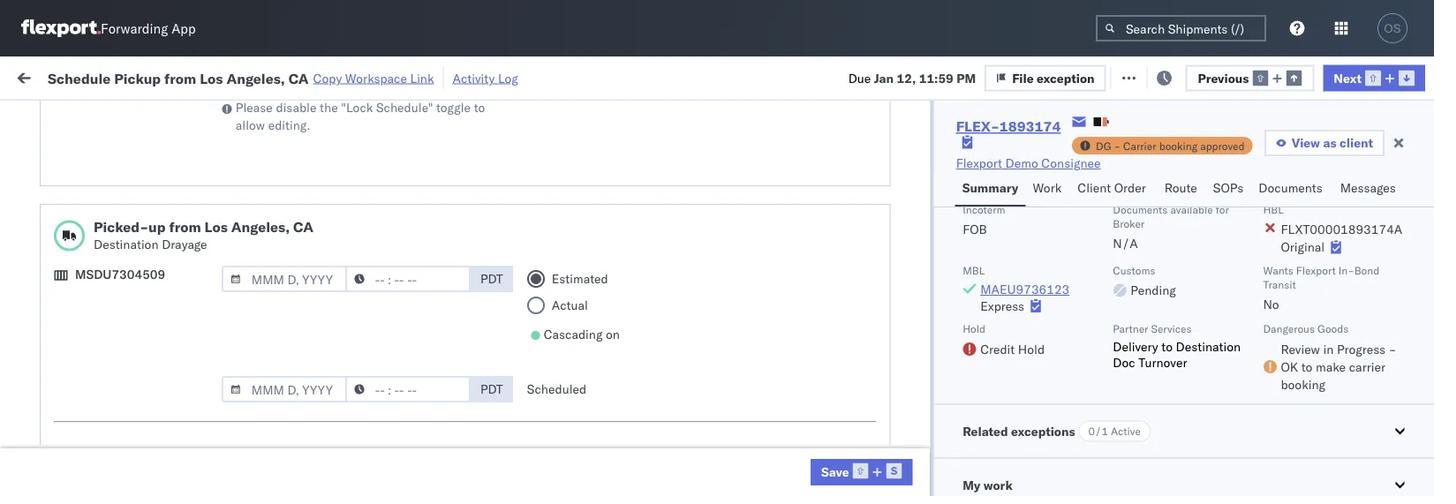 Task type: describe. For each thing, give the bounding box(es) containing it.
client
[[1340, 135, 1374, 151]]

express
[[980, 298, 1024, 313]]

-- : -- -- text field for 2nd mmm d, yyyy text field from the top of the page
[[345, 377, 471, 403]]

flex-1893174
[[956, 117, 1061, 135]]

los for schedule pickup from los angeles, ca button associated with flex-1662119
[[167, 382, 186, 398]]

los up status ready for work, blocked, in progress
[[200, 69, 223, 87]]

flexport inside the flexport demo consignee link
[[956, 155, 1003, 171]]

from inside picked-up from los angeles, ca destination drayage
[[169, 219, 201, 236]]

credit
[[980, 341, 1015, 356]]

ag
[[1424, 314, 1435, 330]]

next button
[[1324, 65, 1426, 91]]

schedule pickup from los angeles, ca for flex-1889466
[[41, 149, 238, 182]]

3 flex-2130387 from the top
[[816, 431, 908, 446]]

flexport inside the wants flexport in-bond transit no
[[1296, 263, 1336, 277]]

picked-up from los angeles, ca destination drayage
[[94, 219, 314, 253]]

lhuu7894563, for 6:00 am pst, dec 24, 2022
[[929, 275, 1021, 290]]

2 gvcu5265864 from the top
[[929, 352, 1016, 368]]

upload customs clearance documents for 2nd upload customs clearance documents link from the bottom of the page
[[41, 110, 193, 143]]

1 2130387 from the top
[[854, 314, 908, 330]]

bosch ocean test for 6:00 am pst, dec 24, 2022
[[496, 275, 597, 291]]

2130384
[[854, 470, 908, 485]]

route
[[1165, 180, 1198, 196]]

message
[[237, 68, 286, 84]]

approved
[[1201, 139, 1245, 152]]

2023 for 8:30 pm pst, jan 28, 2023
[[253, 431, 283, 446]]

carrier
[[1349, 359, 1386, 374]]

1 flex-1889466 from the top
[[816, 159, 908, 174]]

up
[[148, 219, 166, 236]]

incoterm fob
[[963, 202, 1005, 237]]

vandelay
[[496, 392, 548, 407]]

original
[[1281, 239, 1325, 254]]

pickup for flex-2130387
[[96, 343, 134, 359]]

fob
[[963, 221, 987, 237]]

schedule"
[[376, 100, 433, 116]]

pickup inside the confirm pickup from los angeles, ca
[[89, 227, 127, 242]]

2 2130387 from the top
[[854, 353, 908, 368]]

cascading on
[[544, 327, 620, 343]]

view
[[1292, 135, 1321, 151]]

maeu9736123
[[980, 281, 1070, 297]]

0 vertical spatial 11:59
[[919, 70, 954, 85]]

pst, down 11:59 pm pst, jan 24, 2023
[[178, 431, 205, 446]]

numbers for mbl/mawb numbers
[[1108, 144, 1152, 158]]

track
[[449, 68, 478, 84]]

ca for flex-1662119 schedule pickup from los angeles, ca link
[[41, 400, 57, 415]]

confirm delivery button
[[41, 273, 134, 293]]

1893174
[[1000, 117, 1061, 135]]

1 lagerfeld from the top
[[789, 431, 841, 446]]

2 upload customs clearance documents link from the top
[[41, 420, 251, 455]]

at
[[350, 68, 362, 84]]

0 horizontal spatial file
[[1013, 70, 1034, 85]]

documents left 8:30 on the bottom left of page
[[41, 439, 105, 454]]

origin
[[1387, 314, 1421, 330]]

related exceptions
[[963, 423, 1075, 439]]

batch action
[[1336, 68, 1413, 84]]

angeles, for schedule pickup from los angeles, ca link related to flex-1889466
[[190, 149, 238, 164]]

angeles, up please
[[227, 69, 285, 87]]

status
[[96, 110, 127, 123]]

los for confirm pickup from los angeles, ca button
[[159, 227, 179, 242]]

delivery for second the schedule delivery appointment button from the bottom of the page
[[96, 197, 141, 212]]

0/1 active
[[1088, 424, 1141, 438]]

services
[[1151, 322, 1192, 335]]

2022 for 11:59 pm pst, dec 13, 2022
[[264, 197, 295, 213]]

upload for 2nd upload customs clearance documents link from the bottom of the page
[[41, 110, 81, 125]]

schedule pickup from los angeles, ca link for flex-1662119
[[41, 381, 251, 417]]

0 vertical spatial jan
[[874, 70, 894, 85]]

Search Shipments (/) text field
[[1096, 15, 1267, 42]]

pm right 12,
[[957, 70, 976, 85]]

delivery inside partner services delivery to destination doc turnover
[[1113, 338, 1158, 354]]

0 horizontal spatial work
[[51, 64, 96, 88]]

0 horizontal spatial booking
[[1160, 139, 1198, 152]]

pm for 8:30 pm pst, jan 28, 2023
[[155, 431, 175, 446]]

in-
[[1339, 263, 1355, 277]]

by:
[[64, 108, 81, 124]]

fcl for 8:30 pm pst, jan 28, 2023
[[421, 431, 443, 446]]

2 integration test account - karl lagerfeld from the top
[[611, 470, 841, 485]]

copy workspace link button
[[313, 70, 434, 86]]

11:59 pm pst, jan 24, 2023
[[125, 392, 291, 407]]

batch action button
[[1309, 63, 1425, 90]]

os
[[1385, 22, 1402, 35]]

choi
[[1320, 314, 1346, 330]]

2 maeu9408431 from the top
[[1044, 353, 1134, 368]]

batch
[[1336, 68, 1371, 84]]

client
[[1078, 180, 1111, 196]]

dg - carrier booking approved
[[1096, 139, 1245, 152]]

workspace
[[345, 70, 407, 86]]

mbl/mawb
[[1044, 144, 1106, 158]]

confirm pickup from los angeles, ca link
[[41, 226, 251, 261]]

4:00 pm pst, dec 23, 2022
[[125, 236, 287, 252]]

sops button
[[1207, 172, 1252, 207]]

container
[[929, 137, 977, 151]]

1 uetu5238478 from the top
[[1024, 158, 1110, 174]]

forwarding app
[[101, 20, 196, 37]]

3 2130387 from the top
[[854, 431, 908, 446]]

netherlands
[[41, 361, 110, 376]]

schedule for second the schedule delivery appointment button from the bottom of the page
[[41, 197, 93, 212]]

9 resize handle column header from the left
[[1235, 137, 1256, 496]]

msdu7304509
[[75, 267, 165, 283]]

schedule delivery appointment link for second the schedule delivery appointment button from the top of the page
[[41, 312, 217, 330]]

2 mmm d, yyyy text field from the top
[[222, 377, 347, 403]]

mbl/mawb numbers button
[[1035, 140, 1239, 158]]

save
[[821, 464, 850, 480]]

carrier
[[1124, 139, 1157, 152]]

disable
[[276, 100, 317, 116]]

import
[[149, 68, 189, 84]]

ocean fcl for 11:59 pm pst, jan 24, 2023
[[382, 392, 443, 407]]

23,
[[234, 236, 253, 252]]

progress
[[1337, 341, 1386, 356]]

:
[[406, 110, 410, 123]]

confirm delivery link
[[41, 273, 134, 291]]

24, for 2022
[[235, 275, 254, 291]]

ocean fcl for 11:59 pm pst, dec 13, 2022
[[382, 197, 443, 213]]

flxt00001893174a
[[1281, 221, 1403, 237]]

toggle
[[436, 100, 471, 116]]

forwarding
[[101, 20, 168, 37]]

upload customs clearance documents button
[[41, 109, 251, 146]]

11:59 for vandelay
[[125, 392, 160, 407]]

ca for schedule pickup from los angeles, ca link related to flex-1889466
[[41, 167, 57, 182]]

1 horizontal spatial file
[[1134, 68, 1155, 84]]

transit
[[1263, 277, 1296, 291]]

review in progress - ok to make carrier booking
[[1281, 341, 1397, 392]]

mbl/mawb numbers
[[1044, 144, 1152, 158]]

1 maeu9408431 from the top
[[1044, 314, 1134, 330]]

messages
[[1341, 180, 1396, 196]]

schedule pickup from rotterdam, netherlands link
[[41, 342, 251, 378]]

11 resize handle column header from the left
[[1403, 137, 1424, 496]]

editing.
[[268, 118, 311, 133]]

pending
[[1131, 282, 1176, 298]]

activity log button
[[453, 67, 518, 89]]

ocean fcl for 6:00 am pst, dec 24, 2022
[[382, 275, 443, 291]]

0 vertical spatial hold
[[963, 322, 986, 335]]

1662119
[[854, 392, 908, 407]]

filtered by:
[[18, 108, 81, 124]]

1 pdt from the top
[[481, 272, 503, 287]]

in
[[263, 110, 273, 123]]

1 horizontal spatial file exception
[[1134, 68, 1216, 84]]

0 horizontal spatial my
[[18, 64, 46, 88]]

jan for flex-2130387
[[208, 431, 227, 446]]

uetu5238478 for 11:59 pm pst, dec 13, 2022
[[1024, 197, 1110, 212]]

-- : -- -- text field for first mmm d, yyyy text field from the top of the page
[[345, 266, 471, 293]]

2 pdt from the top
[[481, 382, 503, 398]]

8:30
[[125, 431, 152, 446]]

pickup for flex-1889466
[[96, 149, 134, 164]]

confirm for confirm pickup from los angeles, ca
[[41, 227, 86, 242]]

client order button
[[1071, 172, 1158, 207]]

2 resize handle column header from the left
[[290, 137, 311, 496]]

documents inside documents available for broker n/a
[[1113, 202, 1168, 216]]

angeles, inside picked-up from los angeles, ca destination drayage
[[231, 219, 290, 236]]

uetu5238478 for 6:00 am pst, dec 24, 2022
[[1024, 275, 1110, 290]]

2 flex-1889466 from the top
[[816, 197, 908, 213]]

schedule delivery appointment link for second the schedule delivery appointment button from the bottom of the page
[[41, 196, 217, 213]]

205
[[406, 68, 429, 84]]

blocked,
[[216, 110, 260, 123]]

1 vertical spatial customs
[[1113, 263, 1155, 277]]

flexport demo consignee link
[[956, 155, 1101, 172]]

schedule pickup from los angeles, ca link for flex-1889466
[[41, 148, 251, 183]]

customs for 2nd upload customs clearance documents link from the bottom of the page
[[84, 110, 134, 125]]

doc
[[1113, 354, 1135, 370]]

bosch for 11:59 pm pst, dec 13, 2022
[[496, 197, 531, 213]]

1 abcdefg78456546 from the top
[[1044, 159, 1163, 174]]

os button
[[1373, 8, 1413, 49]]

messages button
[[1334, 172, 1406, 207]]

abcdefg78456546 for 6:00 am pst, dec 24, 2022
[[1044, 275, 1163, 291]]

lhuu7894563, for 11:59 pm pst, dec 13, 2022
[[929, 197, 1021, 212]]

schedule pickup from los angeles, ca button for flex-1889466
[[41, 148, 251, 185]]

the
[[320, 100, 338, 116]]

action
[[1374, 68, 1413, 84]]

schedule pickup from los angeles, ca for flex-1662119
[[41, 382, 238, 415]]

schedule for schedule pickup from rotterdam, netherlands button
[[41, 343, 93, 359]]



Task type: vqa. For each thing, say whether or not it's contained in the screenshot.
of to the middle
no



Task type: locate. For each thing, give the bounding box(es) containing it.
2 vertical spatial 2022
[[257, 275, 288, 291]]

appointment up rotterdam, on the bottom of the page
[[145, 313, 217, 329]]

review
[[1281, 341, 1320, 356]]

2 schedule pickup from los angeles, ca link from the top
[[41, 381, 251, 417]]

pm for 4:00 pm pst, dec 23, 2022
[[155, 236, 175, 252]]

abcdefg78456546 down mbl/mawb numbers
[[1044, 159, 1163, 174]]

1 upload from the top
[[41, 110, 81, 125]]

4 1889466 from the top
[[854, 275, 908, 291]]

previous
[[1198, 70, 1249, 85]]

angeles, down status ready for work, blocked, in progress
[[190, 149, 238, 164]]

angeles, inside the confirm pickup from los angeles, ca
[[182, 227, 231, 242]]

mbl
[[963, 263, 985, 277]]

container numbers
[[929, 137, 977, 165]]

ca up confirm delivery
[[41, 244, 57, 260]]

on for on track
[[432, 68, 446, 84]]

0 vertical spatial schedule delivery appointment link
[[41, 196, 217, 213]]

pdt left estimated
[[481, 272, 503, 287]]

0 vertical spatial dec
[[215, 197, 239, 213]]

0 horizontal spatial no
[[414, 110, 428, 123]]

ca right 23,
[[293, 219, 314, 236]]

file exception
[[1134, 68, 1216, 84], [1013, 70, 1095, 85]]

1 upload customs clearance documents link from the top
[[41, 109, 251, 144]]

consignee
[[1042, 155, 1101, 171]]

1 vertical spatial flexport
[[1296, 263, 1336, 277]]

upload for second upload customs clearance documents link from the top
[[41, 421, 81, 436]]

0 vertical spatial appointment
[[145, 197, 217, 212]]

schedule for second the schedule delivery appointment button from the top of the page
[[41, 313, 93, 329]]

mmm d, yyyy text field down 23,
[[222, 266, 347, 293]]

los for schedule pickup from los angeles, ca button related to flex-1889466
[[167, 149, 186, 164]]

delivery inside button
[[89, 274, 134, 290]]

numbers for container numbers
[[929, 152, 973, 165]]

0 vertical spatial no
[[414, 110, 428, 123]]

related
[[963, 423, 1008, 439]]

0 vertical spatial maeu9408431
[[1044, 314, 1134, 330]]

1 vertical spatial work
[[1033, 180, 1062, 196]]

2022 for 6:00 am pst, dec 24, 2022
[[257, 275, 288, 291]]

work inside button
[[192, 68, 223, 84]]

2 upload from the top
[[41, 421, 81, 436]]

dec down 4:00 pm pst, dec 23, 2022
[[209, 275, 232, 291]]

1 vertical spatial work
[[984, 477, 1013, 493]]

2 account from the top
[[702, 470, 749, 485]]

pm for 11:59 pm pst, jan 24, 2023
[[163, 392, 182, 407]]

schedule delivery appointment up the picked-
[[41, 197, 217, 212]]

MMM D, YYYY text field
[[222, 266, 347, 293], [222, 377, 347, 403]]

link
[[410, 70, 434, 86]]

uetu5238478 up express
[[1024, 275, 1110, 290]]

please
[[236, 100, 273, 116]]

fcl for 11:59 pm pst, dec 13, 2022
[[421, 197, 443, 213]]

1 ocean fcl from the top
[[382, 197, 443, 213]]

bosch ocean test
[[496, 197, 597, 213], [611, 197, 712, 213], [496, 275, 597, 291]]

1 vertical spatial schedule pickup from los angeles, ca
[[41, 382, 238, 415]]

1 lhuu7894563, uetu5238478 from the top
[[929, 158, 1110, 174]]

flex-1893174 link
[[956, 117, 1061, 135]]

work button
[[1026, 172, 1071, 207]]

schedule for schedule pickup from los angeles, ca button associated with flex-1662119
[[41, 382, 93, 398]]

schedule delivery appointment link
[[41, 196, 217, 213], [41, 312, 217, 330]]

2 schedule delivery appointment from the top
[[41, 313, 217, 329]]

1 horizontal spatial flexport
[[1296, 263, 1336, 277]]

2023
[[260, 392, 291, 407], [253, 431, 283, 446]]

1 schedule pickup from los angeles, ca link from the top
[[41, 148, 251, 183]]

to right toggle
[[474, 100, 485, 116]]

my work up filtered by:
[[18, 64, 96, 88]]

2 schedule pickup from los angeles, ca from the top
[[41, 382, 238, 415]]

0 vertical spatial schedule delivery appointment
[[41, 197, 217, 212]]

0 vertical spatial karl
[[763, 431, 785, 446]]

1 horizontal spatial my
[[963, 477, 981, 493]]

2 appointment from the top
[[145, 313, 217, 329]]

1 -- : -- -- text field from the top
[[345, 266, 471, 293]]

ok
[[1281, 359, 1298, 374]]

lagerfeld up save
[[789, 431, 841, 446]]

1 horizontal spatial on
[[606, 327, 620, 343]]

for down the sops
[[1216, 202, 1229, 216]]

- inside review in progress - ok to make carrier booking
[[1389, 341, 1397, 356]]

1 horizontal spatial booking
[[1281, 376, 1326, 392]]

n/a
[[1113, 235, 1138, 251]]

1 horizontal spatial work
[[1033, 180, 1062, 196]]

lhuu7894563, uetu5238478 for 6:00 am pst, dec 24, 2022
[[929, 275, 1110, 290]]

turnover
[[1138, 354, 1187, 370]]

to inside review in progress - ok to make carrier booking
[[1301, 359, 1313, 374]]

on right 205
[[432, 68, 446, 84]]

2 vertical spatial to
[[1301, 359, 1313, 374]]

pst, right up
[[178, 236, 205, 252]]

12,
[[897, 70, 916, 85]]

1889466
[[854, 159, 908, 174], [854, 197, 908, 213], [854, 236, 908, 252], [854, 275, 908, 291]]

angeles, down rotterdam, on the bottom of the page
[[190, 382, 238, 398]]

lhuu7894563, uetu5238478 up summary
[[929, 158, 1110, 174]]

schedule pickup from los angeles, ca copy workspace link
[[48, 69, 434, 87]]

0 vertical spatial gvcu5265864
[[929, 314, 1016, 329]]

scheduled
[[527, 382, 587, 398]]

maeu9408431 up doc on the bottom
[[1044, 314, 1134, 330]]

schedule pickup from los angeles, ca link down schedule pickup from rotterdam, netherlands button
[[41, 381, 251, 417]]

documents inside upload customs clearance documents button
[[41, 128, 105, 143]]

3 resize handle column header from the left
[[352, 137, 373, 496]]

operator
[[1265, 144, 1308, 158]]

1 vertical spatial -- : -- -- text field
[[345, 377, 471, 403]]

schedule up netherlands
[[41, 343, 93, 359]]

schedule pickup from los angeles, ca down upload customs clearance documents button
[[41, 149, 238, 182]]

24,
[[235, 275, 254, 291], [238, 392, 257, 407]]

view as client button
[[1265, 130, 1385, 156]]

0 vertical spatial customs
[[84, 110, 134, 125]]

dec for 13,
[[215, 197, 239, 213]]

customs for second upload customs clearance documents link from the top
[[84, 421, 134, 436]]

flex-1889466
[[816, 159, 908, 174], [816, 197, 908, 213], [816, 236, 908, 252], [816, 275, 908, 291]]

broker
[[1113, 216, 1145, 230]]

my
[[18, 64, 46, 88], [963, 477, 981, 493]]

2 lagerfeld from the top
[[789, 470, 841, 485]]

4 lhuu7894563, from the top
[[929, 275, 1021, 290]]

1 vertical spatial upload customs clearance documents
[[41, 421, 193, 454]]

2 ocean fcl from the top
[[382, 275, 443, 291]]

2 schedule delivery appointment button from the top
[[41, 312, 217, 332]]

10 resize handle column header from the left
[[1350, 137, 1371, 496]]

1 horizontal spatial destination
[[1176, 338, 1241, 354]]

schedule delivery appointment button up the picked-
[[41, 196, 217, 215]]

test
[[574, 197, 597, 213], [689, 197, 712, 213], [574, 275, 597, 291], [1360, 314, 1384, 330], [675, 431, 699, 446], [675, 470, 699, 485]]

1 clearance from the top
[[137, 110, 193, 125]]

confirm inside the confirm pickup from los angeles, ca
[[41, 227, 86, 242]]

pickup
[[114, 69, 161, 87], [96, 149, 134, 164], [89, 227, 127, 242], [96, 343, 134, 359], [96, 382, 134, 398]]

booking down ok
[[1281, 376, 1326, 392]]

status ready for work, blocked, in progress
[[96, 110, 320, 123]]

1 vertical spatial for
[[1216, 202, 1229, 216]]

1 vertical spatial on
[[606, 327, 620, 343]]

pm right 8:30 on the bottom left of page
[[155, 431, 175, 446]]

ca down workitem
[[41, 167, 57, 182]]

2 abcdefg78456546 from the top
[[1044, 197, 1163, 213]]

lhuu7894563, uetu5238478 for 11:59 pm pst, dec 13, 2022
[[929, 197, 1110, 212]]

1 fcl from the top
[[421, 197, 443, 213]]

no inside the wants flexport in-bond transit no
[[1263, 296, 1279, 312]]

work down the flexport demo consignee link in the top right of the page
[[1033, 180, 1062, 196]]

work down related
[[984, 477, 1013, 493]]

lhuu7894563, uetu5238478 for 4:00 pm pst, dec 23, 2022
[[929, 236, 1110, 251]]

2 upload customs clearance documents from the top
[[41, 421, 193, 454]]

1 vertical spatial dec
[[208, 236, 231, 252]]

1 horizontal spatial exception
[[1158, 68, 1216, 84]]

1 schedule delivery appointment link from the top
[[41, 196, 217, 213]]

2 karl from the top
[[763, 470, 785, 485]]

2 fcl from the top
[[421, 275, 443, 291]]

1 vertical spatial jan
[[215, 392, 235, 407]]

lhuu7894563, uetu5238478 up express
[[929, 275, 1110, 290]]

0 vertical spatial upload customs clearance documents
[[41, 110, 193, 143]]

1 vertical spatial lagerfeld
[[789, 470, 841, 485]]

1 vertical spatial account
[[702, 470, 749, 485]]

pst, up picked-up from los angeles, ca destination drayage
[[185, 197, 212, 213]]

8 resize handle column header from the left
[[1014, 137, 1035, 496]]

destination down services on the right
[[1176, 338, 1241, 354]]

1 vertical spatial upload
[[41, 421, 81, 436]]

0 horizontal spatial to
[[474, 100, 485, 116]]

confirm pickup from los angeles, ca
[[41, 227, 231, 260]]

1 account from the top
[[702, 431, 749, 446]]

1 vertical spatial mmm d, yyyy text field
[[222, 377, 347, 403]]

3 abcdefg78456546 from the top
[[1044, 236, 1163, 252]]

customs inside button
[[84, 110, 134, 125]]

abcdefg78456546 for 11:59 pm pst, dec 13, 2022
[[1044, 197, 1163, 213]]

documents
[[41, 128, 105, 143], [1259, 180, 1323, 196], [1113, 202, 1168, 216], [41, 439, 105, 454]]

upload down netherlands
[[41, 421, 81, 436]]

lagerfeld
[[789, 431, 841, 446], [789, 470, 841, 485]]

confirm up confirm delivery
[[41, 227, 86, 242]]

0 vertical spatial 2022
[[264, 197, 295, 213]]

ca for confirm pickup from los angeles, ca link
[[41, 244, 57, 260]]

0 horizontal spatial exception
[[1037, 70, 1095, 85]]

destination
[[94, 237, 159, 253], [1176, 338, 1241, 354]]

2 schedule delivery appointment link from the top
[[41, 312, 217, 330]]

-- : -- -- text field
[[345, 266, 471, 293], [345, 377, 471, 403]]

0 vertical spatial pdt
[[481, 272, 503, 287]]

angeles, down 11:59 pm pst, dec 13, 2022
[[182, 227, 231, 242]]

customs right by:
[[84, 110, 134, 125]]

gvcu5265864
[[929, 314, 1016, 329], [929, 352, 1016, 368], [929, 430, 1016, 446]]

abcdefg78456546 for 4:00 pm pst, dec 23, 2022
[[1044, 236, 1163, 252]]

11:59 pm pst, dec 13, 2022
[[125, 197, 295, 213]]

1 mmm d, yyyy text field from the top
[[222, 266, 347, 293]]

1 vertical spatial my work
[[963, 477, 1013, 493]]

destination inside picked-up from los angeles, ca destination drayage
[[94, 237, 159, 253]]

0 horizontal spatial my work
[[18, 64, 96, 88]]

1 gvcu5265864 from the top
[[929, 314, 1016, 329]]

schedule delivery appointment
[[41, 197, 217, 212], [41, 313, 217, 329]]

uetu5238478
[[1024, 158, 1110, 174], [1024, 197, 1110, 212], [1024, 236, 1110, 251], [1024, 275, 1110, 290]]

pickup inside the 'schedule pickup from rotterdam, netherlands'
[[96, 343, 134, 359]]

2 confirm from the top
[[41, 274, 86, 290]]

1 schedule pickup from los angeles, ca button from the top
[[41, 148, 251, 185]]

destination down the picked-
[[94, 237, 159, 253]]

to right ok
[[1301, 359, 1313, 374]]

numbers inside container numbers
[[929, 152, 973, 165]]

3 maeu9408431 from the top
[[1044, 431, 1134, 446]]

ca inside picked-up from los angeles, ca destination drayage
[[293, 219, 314, 236]]

appointment for second the schedule delivery appointment button from the bottom of the page
[[145, 197, 217, 212]]

1 flex-2130387 from the top
[[816, 314, 908, 330]]

0 vertical spatial flex-2130387
[[816, 314, 908, 330]]

1 vertical spatial 2130387
[[854, 353, 908, 368]]

clearance for second upload customs clearance documents link from the top
[[137, 421, 193, 436]]

jan for flex-1662119
[[215, 392, 235, 407]]

1 appointment from the top
[[145, 197, 217, 212]]

1 horizontal spatial numbers
[[1108, 144, 1152, 158]]

to inside please disable the "lock schedule" toggle to allow editing.
[[474, 100, 485, 116]]

2 vertical spatial gvcu5265864
[[929, 430, 1016, 446]]

filtered
[[18, 108, 61, 124]]

dec left 13,
[[215, 197, 239, 213]]

1 vertical spatial schedule delivery appointment button
[[41, 312, 217, 332]]

exceptions
[[1011, 423, 1075, 439]]

appointment up up
[[145, 197, 217, 212]]

0/1
[[1088, 424, 1108, 438]]

from inside the 'schedule pickup from rotterdam, netherlands'
[[137, 343, 163, 359]]

work right import
[[192, 68, 223, 84]]

no down transit
[[1263, 296, 1279, 312]]

flex-
[[956, 117, 1000, 135], [816, 159, 854, 174], [816, 197, 854, 213], [816, 236, 854, 252], [816, 275, 854, 291], [816, 314, 854, 330], [816, 353, 854, 368], [816, 392, 854, 407], [816, 431, 854, 446], [816, 470, 854, 485]]

lagerfeld left 2130384
[[789, 470, 841, 485]]

8:30 pm pst, jan 28, 2023
[[125, 431, 283, 446]]

1 horizontal spatial to
[[1162, 338, 1173, 354]]

upload inside button
[[41, 110, 81, 125]]

1 confirm from the top
[[41, 227, 86, 242]]

0 vertical spatial my work
[[18, 64, 96, 88]]

exception down search shipments (/) text box
[[1158, 68, 1216, 84]]

1 vertical spatial appointment
[[145, 313, 217, 329]]

2130387
[[854, 314, 908, 330], [854, 353, 908, 368], [854, 431, 908, 446]]

2022 for 4:00 pm pst, dec 23, 2022
[[256, 236, 287, 252]]

pst, for schedule pickup from los angeles, ca
[[185, 392, 212, 407]]

abcdefg78456546
[[1044, 159, 1163, 174], [1044, 197, 1163, 213], [1044, 236, 1163, 252], [1044, 275, 1163, 291]]

1 vertical spatial gvcu5265864
[[929, 352, 1016, 368]]

goods
[[1318, 322, 1349, 335]]

booking inside review in progress - ok to make carrier booking
[[1281, 376, 1326, 392]]

2 schedule pickup from los angeles, ca button from the top
[[41, 381, 251, 418]]

destination inside partner services delivery to destination doc turnover
[[1176, 338, 1241, 354]]

1 upload customs clearance documents from the top
[[41, 110, 193, 143]]

los down 11:59 pm pst, dec 13, 2022
[[205, 219, 228, 236]]

2 lhuu7894563, from the top
[[929, 197, 1021, 212]]

4 resize handle column header from the left
[[466, 137, 488, 496]]

pst, right am
[[179, 275, 206, 291]]

2023 for 11:59 pm pst, jan 24, 2023
[[260, 392, 291, 407]]

jan up '28,'
[[215, 392, 235, 407]]

4 lhuu7894563, uetu5238478 from the top
[[929, 275, 1110, 290]]

snoozed
[[365, 110, 406, 123]]

customs up pending
[[1113, 263, 1155, 277]]

1 lhuu7894563, from the top
[[929, 158, 1021, 174]]

work inside button
[[1033, 180, 1062, 196]]

11:59 right 12,
[[919, 70, 954, 85]]

credit hold
[[980, 341, 1045, 356]]

1 vertical spatial integration test account - karl lagerfeld
[[611, 470, 841, 485]]

dec left 23,
[[208, 236, 231, 252]]

appointment for second the schedule delivery appointment button from the top of the page
[[145, 313, 217, 329]]

upload customs clearance documents inside button
[[41, 110, 193, 143]]

ocean fcl for 8:30 pm pst, jan 28, 2023
[[382, 431, 443, 446]]

1 vertical spatial no
[[1263, 296, 1279, 312]]

7 resize handle column header from the left
[[899, 137, 921, 496]]

2 vertical spatial maeu9408431
[[1044, 431, 1134, 446]]

work inside button
[[984, 477, 1013, 493]]

due jan 12, 11:59 pm
[[849, 70, 976, 85]]

wants flexport in-bond transit no
[[1263, 263, 1380, 312]]

my down related
[[963, 477, 981, 493]]

2 vertical spatial customs
[[84, 421, 134, 436]]

0 vertical spatial schedule pickup from los angeles, ca link
[[41, 148, 251, 183]]

0 horizontal spatial hold
[[963, 322, 986, 335]]

jan left 12,
[[874, 70, 894, 85]]

schedule inside the 'schedule pickup from rotterdam, netherlands'
[[41, 343, 93, 359]]

1 karl from the top
[[763, 431, 785, 446]]

to inside partner services delivery to destination doc turnover
[[1162, 338, 1173, 354]]

Search Work text field
[[841, 63, 1034, 90]]

los down schedule pickup from rotterdam, netherlands button
[[167, 382, 186, 398]]

0 vertical spatial work
[[51, 64, 96, 88]]

for for n/a
[[1216, 202, 1229, 216]]

pdt left scheduled
[[481, 382, 503, 398]]

2 lhuu7894563, uetu5238478 from the top
[[929, 197, 1110, 212]]

hold up credit
[[963, 322, 986, 335]]

schedule down by:
[[41, 149, 93, 164]]

maeu9408431 down --
[[1044, 431, 1134, 446]]

lhuu7894563, up summary
[[929, 158, 1021, 174]]

760 at risk
[[324, 68, 385, 84]]

abcdefg78456546 down the broker in the right of the page
[[1044, 236, 1163, 252]]

1 vertical spatial schedule pickup from los angeles, ca link
[[41, 381, 251, 417]]

for for blocked,
[[168, 110, 183, 123]]

dangerous
[[1263, 322, 1315, 335]]

24, for 2023
[[238, 392, 257, 407]]

0 vertical spatial -- : -- -- text field
[[345, 266, 471, 293]]

file up 1893174
[[1013, 70, 1034, 85]]

schedule delivery appointment button up the 'schedule pickup from rotterdam, netherlands'
[[41, 312, 217, 332]]

4 fcl from the top
[[421, 431, 443, 446]]

allow
[[236, 118, 265, 133]]

available
[[1170, 202, 1213, 216]]

delivery for second the schedule delivery appointment button from the top of the page
[[96, 313, 141, 329]]

2 1889466 from the top
[[854, 197, 908, 213]]

4:00
[[125, 236, 152, 252]]

1 vertical spatial integration
[[611, 470, 672, 485]]

incoterm
[[963, 202, 1005, 216]]

0 horizontal spatial on
[[432, 68, 446, 84]]

11:59 down schedule pickup from rotterdam, netherlands button
[[125, 392, 160, 407]]

1 vertical spatial flex-2130387
[[816, 353, 908, 368]]

confirm
[[41, 227, 86, 242], [41, 274, 86, 290]]

0 vertical spatial for
[[168, 110, 183, 123]]

1 horizontal spatial no
[[1263, 296, 1279, 312]]

work up by:
[[51, 64, 96, 88]]

1 vertical spatial my
[[963, 477, 981, 493]]

resize handle column header
[[253, 137, 274, 496], [290, 137, 311, 496], [352, 137, 373, 496], [466, 137, 488, 496], [581, 137, 602, 496], [758, 137, 779, 496], [899, 137, 921, 496], [1014, 137, 1035, 496], [1235, 137, 1256, 496], [1350, 137, 1371, 496], [1403, 137, 1424, 496]]

gvcu5265864 down express
[[929, 314, 1016, 329]]

bosch ocean test for 11:59 pm pst, dec 13, 2022
[[496, 197, 597, 213]]

bond
[[1354, 263, 1380, 277]]

flex-2130384 button
[[788, 465, 912, 490], [788, 465, 912, 490]]

my work inside button
[[963, 477, 1013, 493]]

view as client
[[1292, 135, 1374, 151]]

on right cascading on the left bottom
[[606, 327, 620, 343]]

work
[[51, 64, 96, 88], [984, 477, 1013, 493]]

ca down netherlands
[[41, 400, 57, 415]]

2023 up 8:30 pm pst, jan 28, 2023 at the left
[[260, 392, 291, 407]]

my up filtered
[[18, 64, 46, 88]]

clearance for 2nd upload customs clearance documents link from the bottom of the page
[[137, 110, 193, 125]]

2 vertical spatial jan
[[208, 431, 227, 446]]

summary button
[[956, 172, 1026, 207]]

fcl
[[421, 197, 443, 213], [421, 275, 443, 291], [421, 392, 443, 407], [421, 431, 443, 446]]

1 integration from the top
[[611, 431, 672, 446]]

due
[[849, 70, 871, 85]]

booking right carrier
[[1160, 139, 1198, 152]]

24, down 23,
[[235, 275, 254, 291]]

fcl for 6:00 am pst, dec 24, 2022
[[421, 275, 443, 291]]

schedule pickup from los angeles, ca button down upload customs clearance documents button
[[41, 148, 251, 185]]

uetu5238478 for 4:00 pm pst, dec 23, 2022
[[1024, 236, 1110, 251]]

1 schedule delivery appointment button from the top
[[41, 196, 217, 215]]

los inside the confirm pickup from los angeles, ca
[[159, 227, 179, 242]]

uetu5238478 down work button
[[1024, 236, 1110, 251]]

3 1889466 from the top
[[854, 236, 908, 252]]

gvcu5265864 up 'abcd1234560'
[[929, 352, 1016, 368]]

lhuu7894563, up mbl
[[929, 236, 1021, 251]]

from inside the confirm pickup from los angeles, ca
[[130, 227, 156, 242]]

3 flex-1889466 from the top
[[816, 236, 908, 252]]

flexport. image
[[21, 19, 101, 37]]

3 ocean fcl from the top
[[382, 392, 443, 407]]

previous button
[[1186, 65, 1315, 91]]

1 vertical spatial upload customs clearance documents link
[[41, 420, 251, 455]]

0 vertical spatial integration test account - karl lagerfeld
[[611, 431, 841, 446]]

schedule down confirm delivery button
[[41, 313, 93, 329]]

fcl for 11:59 pm pst, jan 24, 2023
[[421, 392, 443, 407]]

0 vertical spatial 2023
[[260, 392, 291, 407]]

ca inside the confirm pickup from los angeles, ca
[[41, 244, 57, 260]]

documents up the hbl
[[1259, 180, 1323, 196]]

0 vertical spatial to
[[474, 100, 485, 116]]

as
[[1324, 135, 1337, 151]]

2022 down 4:00 pm pst, dec 23, 2022
[[257, 275, 288, 291]]

0 horizontal spatial file exception
[[1013, 70, 1095, 85]]

abcdefg78456546 down client order
[[1044, 197, 1163, 213]]

ready
[[134, 110, 166, 123]]

wants
[[1263, 263, 1294, 277]]

on for on
[[606, 327, 620, 343]]

0 vertical spatial on
[[432, 68, 446, 84]]

1 resize handle column header from the left
[[253, 137, 274, 496]]

los right '4:00'
[[159, 227, 179, 242]]

2 uetu5238478 from the top
[[1024, 197, 1110, 212]]

1 vertical spatial 11:59
[[125, 197, 160, 213]]

schedule delivery appointment link up the 'schedule pickup from rotterdam, netherlands'
[[41, 312, 217, 330]]

0 vertical spatial mmm d, yyyy text field
[[222, 266, 347, 293]]

2 flex-2130387 from the top
[[816, 353, 908, 368]]

schedule pickup from los angeles, ca button for flex-1662119
[[41, 381, 251, 418]]

for inside documents available for broker n/a
[[1216, 202, 1229, 216]]

5 resize handle column header from the left
[[581, 137, 602, 496]]

24, up '28,'
[[238, 392, 257, 407]]

pst, for confirm delivery
[[179, 275, 206, 291]]

2023 right '28,'
[[253, 431, 283, 446]]

numbers down container on the right top
[[929, 152, 973, 165]]

pst, for schedule delivery appointment
[[185, 197, 212, 213]]

4 ocean fcl from the top
[[382, 431, 443, 446]]

1 vertical spatial 2023
[[253, 431, 283, 446]]

demo
[[1006, 155, 1039, 171]]

11:59 for bosch ocean test
[[125, 197, 160, 213]]

file exception down search shipments (/) text box
[[1134, 68, 1216, 84]]

0 vertical spatial upload
[[41, 110, 81, 125]]

upload
[[41, 110, 81, 125], [41, 421, 81, 436]]

205 on track
[[406, 68, 478, 84]]

documents down by:
[[41, 128, 105, 143]]

pdt
[[481, 272, 503, 287], [481, 382, 503, 398]]

1 vertical spatial 24,
[[238, 392, 257, 407]]

file down search shipments (/) text box
[[1134, 68, 1155, 84]]

3 fcl from the top
[[421, 392, 443, 407]]

4 abcdefg78456546 from the top
[[1044, 275, 1163, 291]]

2 vertical spatial dec
[[209, 275, 232, 291]]

0 vertical spatial 24,
[[235, 275, 254, 291]]

to up turnover
[[1162, 338, 1173, 354]]

3 gvcu5265864 from the top
[[929, 430, 1016, 446]]

numbers up "order"
[[1108, 144, 1152, 158]]

los inside picked-up from los angeles, ca destination drayage
[[205, 219, 228, 236]]

lhuu7894563, uetu5238478 up maeu9736123 button
[[929, 236, 1110, 251]]

confirm for confirm delivery
[[41, 274, 86, 290]]

0 vertical spatial work
[[192, 68, 223, 84]]

schedule up by:
[[48, 69, 111, 87]]

dec for 24,
[[209, 275, 232, 291]]

0 horizontal spatial work
[[192, 68, 223, 84]]

activity
[[453, 70, 495, 86]]

am
[[155, 275, 176, 291]]

3 lhuu7894563, from the top
[[929, 236, 1021, 251]]

file exception button
[[1106, 63, 1228, 90], [1106, 63, 1228, 90], [985, 65, 1107, 91], [985, 65, 1107, 91]]

2 vertical spatial flex-2130387
[[816, 431, 908, 446]]

3 uetu5238478 from the top
[[1024, 236, 1110, 251]]

0 vertical spatial booking
[[1160, 139, 1198, 152]]

4 uetu5238478 from the top
[[1024, 275, 1110, 290]]

pm down schedule pickup from rotterdam, netherlands button
[[163, 392, 182, 407]]

pickup for flex-1662119
[[96, 382, 134, 398]]

exception
[[1158, 68, 1216, 84], [1037, 70, 1095, 85]]

clearance inside button
[[137, 110, 193, 125]]

for left work,
[[168, 110, 183, 123]]

1 horizontal spatial hold
[[1018, 341, 1045, 356]]

gvcu5265864 up nyku9743990
[[929, 430, 1016, 446]]

1 vertical spatial pdt
[[481, 382, 503, 398]]

message (0)
[[237, 68, 309, 84]]

confirm left 6:00
[[41, 274, 86, 290]]

abcdefg78456546 down n/a
[[1044, 275, 1163, 291]]

1 vertical spatial schedule delivery appointment
[[41, 313, 217, 329]]

1 integration test account - karl lagerfeld from the top
[[611, 431, 841, 446]]

0 vertical spatial schedule pickup from los angeles, ca button
[[41, 148, 251, 185]]

2 integration from the top
[[611, 470, 672, 485]]

schedule pickup from los angeles, ca link down upload customs clearance documents button
[[41, 148, 251, 183]]

0 vertical spatial confirm
[[41, 227, 86, 242]]

1 vertical spatial 2022
[[256, 236, 287, 252]]

pm up up
[[163, 197, 182, 213]]

1 vertical spatial clearance
[[137, 421, 193, 436]]

1 vertical spatial to
[[1162, 338, 1173, 354]]

angeles, for confirm pickup from los angeles, ca link
[[182, 227, 231, 242]]

"lock
[[341, 100, 373, 116]]

dec for 23,
[[208, 236, 231, 252]]

confirm delivery
[[41, 274, 134, 290]]

1 horizontal spatial for
[[1216, 202, 1229, 216]]

1 vertical spatial karl
[[763, 470, 785, 485]]

upload customs clearance documents for second upload customs clearance documents link from the top
[[41, 421, 193, 454]]

angeles, for flex-1662119 schedule pickup from los angeles, ca link
[[190, 382, 238, 398]]

2 -- : -- -- text field from the top
[[345, 377, 471, 403]]

3 lhuu7894563, uetu5238478 from the top
[[929, 236, 1110, 251]]

schedule for schedule pickup from los angeles, ca button related to flex-1889466
[[41, 149, 93, 164]]

ca left copy
[[289, 69, 309, 87]]

2 horizontal spatial to
[[1301, 359, 1313, 374]]

activity log
[[453, 70, 518, 86]]

6 resize handle column header from the left
[[758, 137, 779, 496]]

documents inside "documents" button
[[1259, 180, 1323, 196]]

delivery for confirm delivery button
[[89, 274, 134, 290]]

my work button
[[934, 458, 1435, 496]]

0 vertical spatial integration
[[611, 431, 672, 446]]

lhuu7894563, for 4:00 pm pst, dec 23, 2022
[[929, 236, 1021, 251]]

4 flex-1889466 from the top
[[816, 275, 908, 291]]

flex-2130387
[[816, 314, 908, 330], [816, 353, 908, 368], [816, 431, 908, 446]]

bosch for 6:00 am pst, dec 24, 2022
[[496, 275, 531, 291]]

1 schedule delivery appointment from the top
[[41, 197, 217, 212]]

log
[[498, 70, 518, 86]]

2 clearance from the top
[[137, 421, 193, 436]]

1 1889466 from the top
[[854, 159, 908, 174]]

my inside button
[[963, 477, 981, 493]]

pm for 11:59 pm pst, dec 13, 2022
[[163, 197, 182, 213]]

1 schedule pickup from los angeles, ca from the top
[[41, 149, 238, 182]]

schedule pickup from los angeles, ca down schedule pickup from rotterdam, netherlands button
[[41, 382, 238, 415]]



